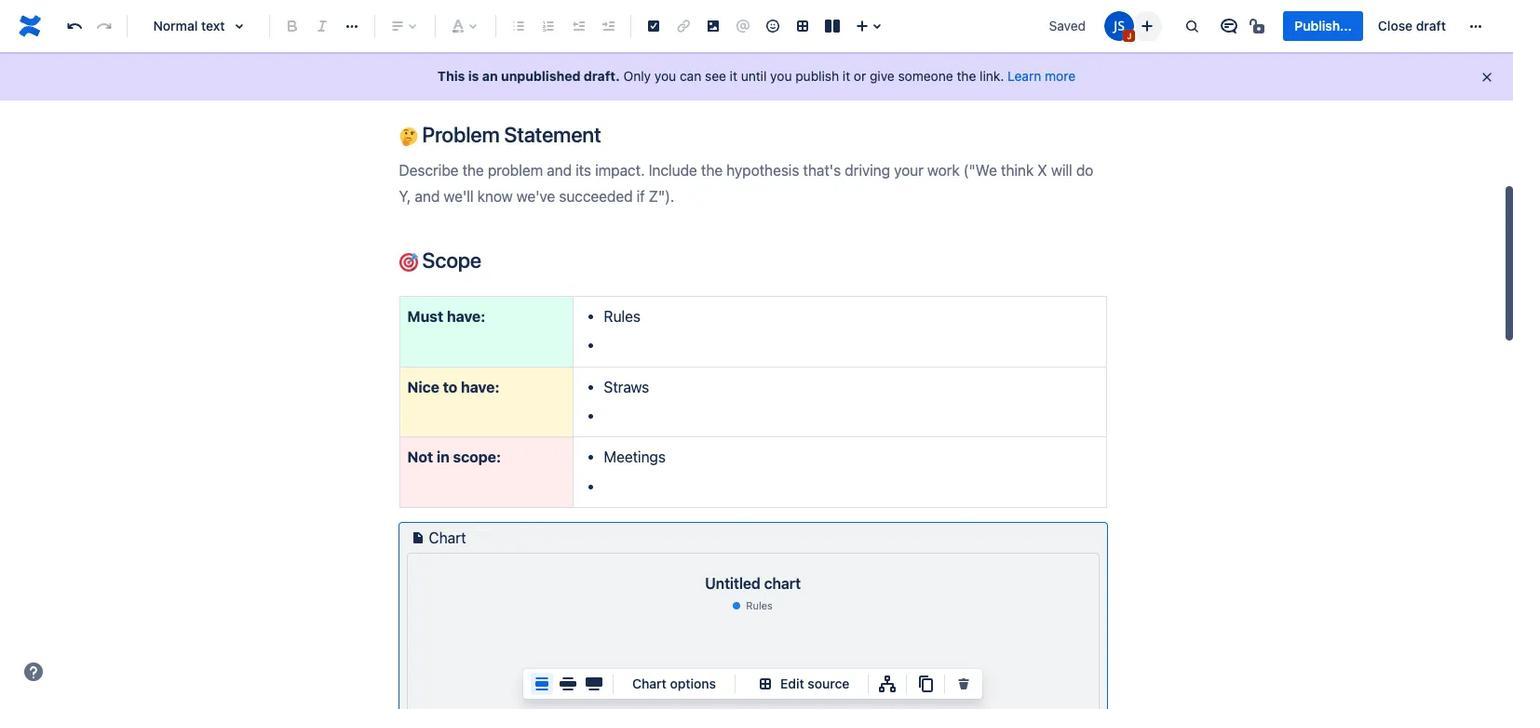 Task type: locate. For each thing, give the bounding box(es) containing it.
it left or
[[843, 68, 850, 84]]

0 horizontal spatial you
[[655, 68, 676, 84]]

chart for chart options
[[632, 676, 667, 692]]

help image
[[22, 661, 45, 684]]

0 horizontal spatial it
[[730, 68, 738, 84]]

chart image
[[407, 527, 429, 550]]

normal text
[[153, 18, 225, 34]]

:dart: image
[[399, 254, 418, 272]]

0 horizontal spatial rules
[[604, 308, 641, 325]]

chart left options
[[632, 676, 667, 692]]

chart for chart
[[429, 530, 466, 547]]

see
[[705, 68, 726, 84]]

0 vertical spatial chart
[[429, 530, 466, 547]]

or
[[854, 68, 866, 84]]

nice
[[407, 379, 439, 395]]

dismiss image
[[1480, 70, 1495, 85]]

bullet list ⌘⇧8 image
[[508, 15, 530, 37]]

more image
[[1465, 15, 1487, 37]]

nice to have:
[[407, 379, 500, 395]]

have: right to
[[461, 379, 500, 395]]

someone
[[898, 68, 953, 84]]

draft
[[1416, 18, 1446, 34]]

rules down "untitled chart"
[[746, 600, 773, 612]]

italic ⌘i image
[[311, 15, 333, 37]]

emoji image
[[762, 15, 784, 37]]

remove image
[[953, 673, 975, 695]]

more
[[1045, 68, 1076, 84]]

1 vertical spatial chart
[[632, 676, 667, 692]]

have:
[[447, 308, 486, 325], [461, 379, 500, 395]]

it
[[730, 68, 738, 84], [843, 68, 850, 84]]

0 horizontal spatial chart
[[429, 530, 466, 547]]

options
[[670, 676, 716, 692]]

you left the can
[[655, 68, 676, 84]]

redo ⌘⇧z image
[[93, 15, 115, 37]]

go wide image
[[557, 673, 579, 695]]

back to center image
[[531, 673, 553, 695]]

must have:
[[407, 308, 486, 325]]

draft.
[[584, 68, 620, 84]]

edit source button
[[743, 673, 861, 695]]

confluence image
[[15, 11, 45, 41]]

numbered list ⌘⇧7 image
[[537, 15, 560, 37]]

publish... button
[[1284, 11, 1363, 41]]

chart
[[429, 530, 466, 547], [632, 676, 667, 692]]

this is an unpublished draft. only you can see it until you publish it or give someone the link. learn more
[[438, 68, 1076, 84]]

1 horizontal spatial it
[[843, 68, 850, 84]]

untitled
[[705, 576, 761, 593]]

you right until
[[770, 68, 792, 84]]

close draft button
[[1367, 11, 1458, 41]]

1 vertical spatial rules
[[746, 600, 773, 612]]

add image, video, or file image
[[702, 15, 725, 37]]

normal
[[153, 18, 198, 34]]

bold ⌘b image
[[281, 15, 304, 37]]

source
[[808, 676, 850, 692]]

edit source
[[780, 676, 850, 692]]

manage connected data image
[[877, 673, 899, 695]]

link image
[[672, 15, 695, 37]]

comment icon image
[[1219, 15, 1241, 37]]

table image
[[792, 15, 814, 37]]

unpublished
[[501, 68, 581, 84]]

1 horizontal spatial chart
[[632, 676, 667, 692]]

chart down the in
[[429, 530, 466, 547]]

it right see
[[730, 68, 738, 84]]

untitled chart
[[705, 576, 801, 593]]

you
[[655, 68, 676, 84], [770, 68, 792, 84]]

publish
[[796, 68, 839, 84]]

close
[[1378, 18, 1413, 34]]

rules
[[604, 308, 641, 325], [746, 600, 773, 612]]

chart inside 'button'
[[632, 676, 667, 692]]

action item image
[[643, 15, 665, 37]]

chart options
[[632, 676, 716, 692]]

have: right must
[[447, 308, 486, 325]]

1 horizontal spatial you
[[770, 68, 792, 84]]

rules up straws
[[604, 308, 641, 325]]

mention image
[[732, 15, 754, 37]]

:thinking: image
[[399, 128, 418, 146], [399, 128, 418, 146]]

only
[[624, 68, 651, 84]]



Task type: describe. For each thing, give the bounding box(es) containing it.
layouts image
[[821, 15, 844, 37]]

xychart image
[[407, 617, 1098, 710]]

the
[[957, 68, 976, 84]]

1 you from the left
[[655, 68, 676, 84]]

chart options button
[[621, 673, 727, 695]]

problem
[[422, 122, 500, 147]]

in
[[437, 449, 450, 466]]

:dart: image
[[399, 254, 418, 272]]

give
[[870, 68, 895, 84]]

scope
[[418, 248, 482, 273]]

2 it from the left
[[843, 68, 850, 84]]

learn more link
[[1008, 68, 1076, 84]]

undo ⌘z image
[[63, 15, 86, 37]]

meetings
[[604, 449, 666, 466]]

copy image
[[915, 673, 937, 695]]

normal text button
[[135, 6, 262, 47]]

0 vertical spatial rules
[[604, 308, 641, 325]]

link.
[[980, 68, 1004, 84]]

not in scope:
[[407, 449, 501, 466]]

can
[[680, 68, 702, 84]]

statement
[[504, 122, 601, 147]]

confluence image
[[15, 11, 45, 41]]

1 horizontal spatial rules
[[746, 600, 773, 612]]

go full width image
[[583, 673, 605, 695]]

edit source image
[[754, 673, 777, 695]]

an
[[482, 68, 498, 84]]

not
[[407, 449, 433, 466]]

publish...
[[1295, 18, 1352, 34]]

no restrictions image
[[1248, 15, 1271, 37]]

1 it from the left
[[730, 68, 738, 84]]

this
[[438, 68, 465, 84]]

until
[[741, 68, 767, 84]]

close draft
[[1378, 18, 1446, 34]]

more formatting image
[[341, 15, 363, 37]]

find and replace image
[[1181, 15, 1204, 37]]

scope:
[[453, 449, 501, 466]]

2 you from the left
[[770, 68, 792, 84]]

jacob simon image
[[1105, 11, 1135, 41]]

problem statement
[[418, 122, 601, 147]]

indent tab image
[[597, 15, 619, 37]]

0 vertical spatial have:
[[447, 308, 486, 325]]

learn
[[1008, 68, 1041, 84]]

is
[[468, 68, 479, 84]]

editable content region
[[369, 0, 1137, 710]]

must
[[407, 308, 443, 325]]

text
[[201, 18, 225, 34]]

to
[[443, 379, 457, 395]]

saved
[[1049, 18, 1086, 34]]

1 vertical spatial have:
[[461, 379, 500, 395]]

chart
[[764, 576, 801, 593]]

invite to edit image
[[1137, 14, 1159, 37]]

straws
[[604, 379, 649, 395]]

edit
[[780, 676, 804, 692]]

outdent ⇧tab image
[[567, 15, 590, 37]]



Task type: vqa. For each thing, say whether or not it's contained in the screenshot.
"Create" associated with Create rule
no



